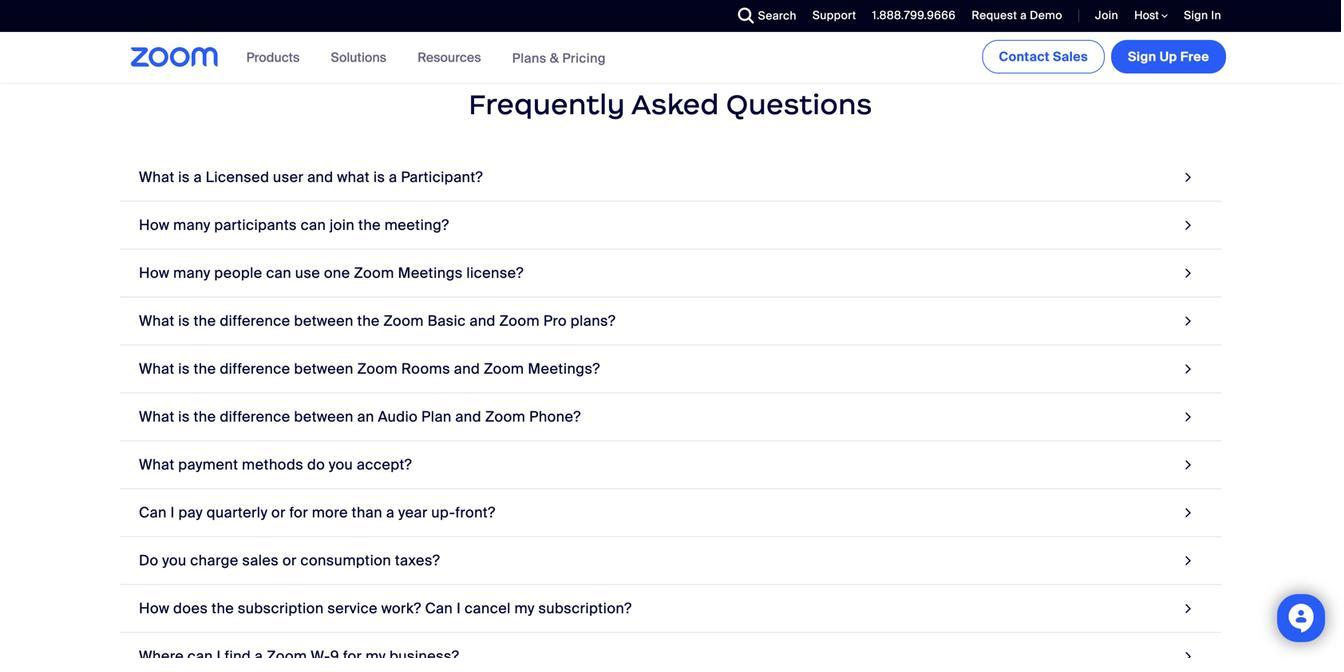 Task type: locate. For each thing, give the bounding box(es) containing it.
1 horizontal spatial can
[[425, 599, 453, 618]]

difference for an
[[220, 408, 290, 426]]

can left join
[[301, 216, 326, 234]]

0 vertical spatial i
[[171, 503, 175, 522]]

is
[[178, 168, 190, 186], [374, 168, 385, 186], [178, 312, 190, 330], [178, 360, 190, 378], [178, 408, 190, 426]]

and inside dropdown button
[[470, 312, 496, 330]]

0 vertical spatial many
[[173, 216, 211, 234]]

join link
[[1084, 0, 1123, 32], [1096, 8, 1119, 23]]

i left cancel at bottom left
[[457, 599, 461, 618]]

or for sales
[[283, 551, 297, 570]]

right image inside how many people can use one zoom meetings license? dropdown button
[[1182, 262, 1196, 284]]

right image inside how does the subscription service work? can i cancel my subscription? dropdown button
[[1182, 598, 1196, 619]]

1 vertical spatial sign
[[1129, 48, 1157, 65]]

0 vertical spatial can
[[301, 216, 326, 234]]

an
[[357, 408, 374, 426]]

can for people
[[266, 264, 292, 282]]

accept?
[[357, 455, 412, 474]]

can left use on the top
[[266, 264, 292, 282]]

i left pay
[[171, 503, 175, 522]]

i
[[171, 503, 175, 522], [457, 599, 461, 618]]

can
[[301, 216, 326, 234], [266, 264, 292, 282]]

and right basic
[[470, 312, 496, 330]]

2 what from the top
[[139, 312, 175, 330]]

3 between from the top
[[294, 408, 354, 426]]

3 what from the top
[[139, 360, 175, 378]]

licensed
[[206, 168, 269, 186]]

1 right image from the top
[[1182, 166, 1196, 188]]

quarterly
[[207, 503, 268, 522]]

meetings navigation
[[980, 32, 1230, 77]]

how
[[139, 216, 170, 234], [139, 264, 170, 282], [139, 599, 170, 618]]

for
[[289, 503, 308, 522]]

right image for meetings
[[1182, 262, 1196, 284]]

license?
[[467, 264, 524, 282]]

plans & pricing
[[512, 50, 606, 66]]

right image inside the can i pay quarterly or for more than a year up-front? dropdown button
[[1182, 502, 1196, 523]]

zoom right "one"
[[354, 264, 394, 282]]

sign left in
[[1185, 8, 1209, 23]]

1 vertical spatial or
[[283, 551, 297, 570]]

how does the subscription service work? can i cancel my subscription? button
[[120, 585, 1222, 633]]

plans & pricing link
[[512, 50, 606, 66], [512, 50, 606, 66]]

0 horizontal spatial can
[[266, 264, 292, 282]]

difference inside dropdown button
[[220, 312, 290, 330]]

or left for
[[271, 503, 286, 522]]

between
[[294, 312, 354, 330], [294, 360, 354, 378], [294, 408, 354, 426]]

sales
[[1053, 48, 1089, 65]]

how for how many people can use one zoom meetings license?
[[139, 264, 170, 282]]

plans?
[[571, 312, 616, 330]]

is inside dropdown button
[[178, 312, 190, 330]]

audio
[[378, 408, 418, 426]]

many left people
[[173, 264, 211, 282]]

1 difference from the top
[[220, 312, 290, 330]]

right image
[[1182, 214, 1196, 236], [1182, 358, 1196, 380], [1182, 406, 1196, 427], [1182, 598, 1196, 619], [1182, 646, 1196, 658]]

do you charge sales or consumption taxes?
[[139, 551, 440, 570]]

between for an
[[294, 408, 354, 426]]

can right work?
[[425, 599, 453, 618]]

banner containing contact sales
[[112, 32, 1230, 84]]

request a demo link
[[960, 0, 1067, 32], [972, 8, 1063, 23]]

solutions
[[331, 49, 387, 66]]

between for zoom
[[294, 360, 354, 378]]

1 vertical spatial i
[[457, 599, 461, 618]]

1 vertical spatial can
[[266, 264, 292, 282]]

support link
[[801, 0, 861, 32], [813, 8, 857, 23]]

can for participants
[[301, 216, 326, 234]]

1.888.799.9666
[[873, 8, 956, 23]]

asked
[[632, 87, 720, 122]]

right image inside what is the difference between the zoom basic and zoom pro plans? dropdown button
[[1182, 310, 1196, 332]]

1 vertical spatial you
[[162, 551, 187, 570]]

zoom left "phone?"
[[485, 408, 526, 426]]

0 vertical spatial between
[[294, 312, 354, 330]]

what inside what is the difference between the zoom basic and zoom pro plans? dropdown button
[[139, 312, 175, 330]]

zoom left meetings?
[[484, 360, 524, 378]]

1 many from the top
[[173, 216, 211, 234]]

2 vertical spatial how
[[139, 599, 170, 618]]

5 right image from the top
[[1182, 502, 1196, 523]]

a
[[1021, 8, 1027, 23], [194, 168, 202, 186], [389, 168, 397, 186], [386, 503, 395, 522]]

can inside dropdown button
[[301, 216, 326, 234]]

what inside what is the difference between zoom rooms and zoom meetings? dropdown button
[[139, 360, 175, 378]]

what for what is a licensed user and what is a participant?
[[139, 168, 175, 186]]

1 horizontal spatial can
[[301, 216, 326, 234]]

right image
[[1182, 166, 1196, 188], [1182, 262, 1196, 284], [1182, 310, 1196, 332], [1182, 454, 1196, 475], [1182, 502, 1196, 523], [1182, 550, 1196, 571]]

1 horizontal spatial you
[[329, 455, 353, 474]]

is inside dropdown button
[[178, 360, 190, 378]]

3 how from the top
[[139, 599, 170, 618]]

6 right image from the top
[[1182, 550, 1196, 571]]

2 right image from the top
[[1182, 262, 1196, 284]]

0 vertical spatial you
[[329, 455, 353, 474]]

the for an
[[194, 408, 216, 426]]

a left demo
[[1021, 8, 1027, 23]]

what is a licensed user and what is a participant?
[[139, 168, 483, 186]]

what
[[139, 168, 175, 186], [139, 312, 175, 330], [139, 360, 175, 378], [139, 408, 175, 426], [139, 455, 175, 474]]

one
[[324, 264, 350, 282]]

1 vertical spatial between
[[294, 360, 354, 378]]

how for how does the subscription service work? can i cancel my subscription?
[[139, 599, 170, 618]]

what inside the 'what is a licensed user and what is a participant?' dropdown button
[[139, 168, 175, 186]]

0 vertical spatial or
[[271, 503, 286, 522]]

0 vertical spatial sign
[[1185, 8, 1209, 23]]

subscription?
[[539, 599, 632, 618]]

right image inside the what is the difference between an audio plan and zoom phone? dropdown button
[[1182, 406, 1196, 427]]

up
[[1160, 48, 1178, 65]]

0 vertical spatial how
[[139, 216, 170, 234]]

right image inside how many participants can join the meeting? dropdown button
[[1182, 214, 1196, 236]]

2 how from the top
[[139, 264, 170, 282]]

demo
[[1030, 8, 1063, 23]]

frequently
[[469, 87, 625, 122]]

3 right image from the top
[[1182, 406, 1196, 427]]

2 between from the top
[[294, 360, 354, 378]]

payment
[[178, 455, 238, 474]]

you
[[329, 455, 353, 474], [162, 551, 187, 570]]

4 right image from the top
[[1182, 454, 1196, 475]]

2 vertical spatial difference
[[220, 408, 290, 426]]

tab list
[[120, 154, 1222, 658]]

front?
[[456, 503, 496, 522]]

3 right image from the top
[[1182, 310, 1196, 332]]

what for what is the difference between the zoom basic and zoom pro plans?
[[139, 312, 175, 330]]

2 difference from the top
[[220, 360, 290, 378]]

1 how from the top
[[139, 216, 170, 234]]

the
[[358, 216, 381, 234], [194, 312, 216, 330], [357, 312, 380, 330], [194, 360, 216, 378], [194, 408, 216, 426], [212, 599, 234, 618]]

1 vertical spatial can
[[425, 599, 453, 618]]

between inside dropdown button
[[294, 360, 354, 378]]

difference
[[220, 312, 290, 330], [220, 360, 290, 378], [220, 408, 290, 426]]

4 right image from the top
[[1182, 598, 1196, 619]]

1 horizontal spatial i
[[457, 599, 461, 618]]

between up the what is the difference between an audio plan and zoom phone? in the left bottom of the page
[[294, 360, 354, 378]]

how many participants can join the meeting?
[[139, 216, 449, 234]]

3 difference from the top
[[220, 408, 290, 426]]

2 vertical spatial between
[[294, 408, 354, 426]]

1 vertical spatial how
[[139, 264, 170, 282]]

right image for meetings?
[[1182, 358, 1196, 380]]

between left an
[[294, 408, 354, 426]]

2 many from the top
[[173, 264, 211, 282]]

right image inside what is the difference between zoom rooms and zoom meetings? dropdown button
[[1182, 358, 1196, 380]]

2 right image from the top
[[1182, 358, 1196, 380]]

sign inside the sign up free button
[[1129, 48, 1157, 65]]

can left pay
[[139, 503, 167, 522]]

many left participants
[[173, 216, 211, 234]]

banner
[[112, 32, 1230, 84]]

right image inside the what payment methods do you accept? dropdown button
[[1182, 454, 1196, 475]]

many inside dropdown button
[[173, 216, 211, 234]]

zoom down what is the difference between the zoom basic and zoom pro plans?
[[357, 360, 398, 378]]

between inside dropdown button
[[294, 408, 354, 426]]

free
[[1181, 48, 1210, 65]]

or right sales in the left of the page
[[283, 551, 297, 570]]

contact sales link
[[983, 40, 1105, 73]]

1 between from the top
[[294, 312, 354, 330]]

can inside dropdown button
[[266, 264, 292, 282]]

and right rooms
[[454, 360, 480, 378]]

between down how many people can use one zoom meetings license?
[[294, 312, 354, 330]]

0 horizontal spatial sign
[[1129, 48, 1157, 65]]

zoom logo image
[[131, 47, 219, 67]]

the for work?
[[212, 599, 234, 618]]

sign for sign in
[[1185, 8, 1209, 23]]

or
[[271, 503, 286, 522], [283, 551, 297, 570]]

5 what from the top
[[139, 455, 175, 474]]

right image for than
[[1182, 502, 1196, 523]]

and
[[307, 168, 333, 186], [470, 312, 496, 330], [454, 360, 480, 378], [456, 408, 482, 426]]

difference inside dropdown button
[[220, 360, 290, 378]]

pricing
[[563, 50, 606, 66]]

sign left up
[[1129, 48, 1157, 65]]

request a demo
[[972, 8, 1063, 23]]

difference inside dropdown button
[[220, 408, 290, 426]]

4 what from the top
[[139, 408, 175, 426]]

and right plan
[[456, 408, 482, 426]]

1 vertical spatial many
[[173, 264, 211, 282]]

difference for zoom
[[220, 360, 290, 378]]

1 horizontal spatial sign
[[1185, 8, 1209, 23]]

how inside dropdown button
[[139, 264, 170, 282]]

what for what payment methods do you accept?
[[139, 455, 175, 474]]

what
[[337, 168, 370, 186]]

zoom left pro
[[500, 312, 540, 330]]

can
[[139, 503, 167, 522], [425, 599, 453, 618]]

a right "what"
[[389, 168, 397, 186]]

consumption
[[301, 551, 391, 570]]

zoom inside dropdown button
[[485, 408, 526, 426]]

service
[[328, 599, 378, 618]]

0 vertical spatial difference
[[220, 312, 290, 330]]

host button
[[1135, 8, 1169, 23]]

1 right image from the top
[[1182, 214, 1196, 236]]

sign in link
[[1173, 0, 1230, 32], [1185, 8, 1222, 23]]

between inside dropdown button
[[294, 312, 354, 330]]

many inside dropdown button
[[173, 264, 211, 282]]

what for what is the difference between zoom rooms and zoom meetings?
[[139, 360, 175, 378]]

1 what from the top
[[139, 168, 175, 186]]

do you charge sales or consumption taxes? button
[[120, 537, 1222, 585]]

0 horizontal spatial can
[[139, 503, 167, 522]]

the inside dropdown button
[[194, 360, 216, 378]]

right image inside the 'what is a licensed user and what is a participant?' dropdown button
[[1182, 166, 1196, 188]]

meeting?
[[385, 216, 449, 234]]

participant?
[[401, 168, 483, 186]]

meetings?
[[528, 360, 600, 378]]

resources
[[418, 49, 481, 66]]

user
[[273, 168, 304, 186]]

1 vertical spatial difference
[[220, 360, 290, 378]]

contact sales
[[999, 48, 1089, 65]]



Task type: describe. For each thing, give the bounding box(es) containing it.
plan
[[422, 408, 452, 426]]

what payment methods do you accept?
[[139, 455, 412, 474]]

subscription
[[238, 599, 324, 618]]

how many people can use one zoom meetings license? button
[[120, 249, 1222, 297]]

sign up free button
[[1112, 40, 1227, 73]]

frequently asked questions
[[469, 87, 873, 122]]

and inside dropdown button
[[454, 360, 480, 378]]

0 vertical spatial can
[[139, 503, 167, 522]]

pro
[[544, 312, 567, 330]]

right image for basic
[[1182, 310, 1196, 332]]

what is a licensed user and what is a participant? button
[[120, 154, 1222, 201]]

the for the
[[194, 312, 216, 330]]

what for what is the difference between an audio plan and zoom phone?
[[139, 408, 175, 426]]

search button
[[726, 0, 801, 32]]

than
[[352, 503, 383, 522]]

&
[[550, 50, 559, 66]]

join link left host
[[1084, 0, 1123, 32]]

what is the difference between zoom rooms and zoom meetings? button
[[120, 345, 1222, 393]]

taxes?
[[395, 551, 440, 570]]

difference for the
[[220, 312, 290, 330]]

is for what is a licensed user and what is a participant?
[[178, 168, 190, 186]]

product information navigation
[[235, 32, 618, 84]]

sign up free
[[1129, 48, 1210, 65]]

products button
[[246, 32, 307, 83]]

join link up meetings navigation
[[1096, 8, 1119, 23]]

a left year at the left of the page
[[386, 503, 395, 522]]

support
[[813, 8, 857, 23]]

right image for is
[[1182, 166, 1196, 188]]

my
[[515, 599, 535, 618]]

pay
[[179, 503, 203, 522]]

is for what is the difference between the zoom basic and zoom pro plans?
[[178, 312, 190, 330]]

work?
[[382, 599, 422, 618]]

between for the
[[294, 312, 354, 330]]

participants
[[214, 216, 297, 234]]

and right user
[[307, 168, 333, 186]]

questions
[[727, 87, 873, 122]]

sign in
[[1185, 8, 1222, 23]]

what is the difference between zoom rooms and zoom meetings?
[[139, 360, 600, 378]]

how for how many participants can join the meeting?
[[139, 216, 170, 234]]

5 right image from the top
[[1182, 646, 1196, 658]]

0 horizontal spatial you
[[162, 551, 187, 570]]

do
[[139, 551, 159, 570]]

how many participants can join the meeting? button
[[120, 201, 1222, 249]]

sales
[[242, 551, 279, 570]]

zoom left basic
[[384, 312, 424, 330]]

can i pay quarterly or for more than a year up-front? button
[[120, 489, 1222, 537]]

how does the subscription service work? can i cancel my subscription?
[[139, 599, 632, 618]]

in
[[1212, 8, 1222, 23]]

year
[[399, 503, 428, 522]]

charge
[[190, 551, 239, 570]]

what payment methods do you accept? button
[[120, 441, 1222, 489]]

right image for my
[[1182, 598, 1196, 619]]

many for people
[[173, 264, 211, 282]]

sign for sign up free
[[1129, 48, 1157, 65]]

what is the difference between the zoom basic and zoom pro plans?
[[139, 312, 616, 330]]

right image for zoom
[[1182, 406, 1196, 427]]

a left "licensed"
[[194, 168, 202, 186]]

tab list containing what is a licensed user and what is a participant?
[[120, 154, 1222, 658]]

host
[[1135, 8, 1162, 23]]

what is the difference between the zoom basic and zoom pro plans? button
[[120, 297, 1222, 345]]

people
[[214, 264, 262, 282]]

many for participants
[[173, 216, 211, 234]]

0 horizontal spatial i
[[171, 503, 175, 522]]

phone?
[[529, 408, 581, 426]]

contact
[[999, 48, 1050, 65]]

the for zoom
[[194, 360, 216, 378]]

can i pay quarterly or for more than a year up-front?
[[139, 503, 496, 522]]

is for what is the difference between an audio plan and zoom phone?
[[178, 408, 190, 426]]

solutions button
[[331, 32, 394, 83]]

products
[[246, 49, 300, 66]]

is for what is the difference between zoom rooms and zoom meetings?
[[178, 360, 190, 378]]

request
[[972, 8, 1018, 23]]

what is the difference between an audio plan and zoom phone? button
[[120, 393, 1222, 441]]

or for quarterly
[[271, 503, 286, 522]]

what is the difference between an audio plan and zoom phone?
[[139, 408, 581, 426]]

cancel
[[465, 599, 511, 618]]

search
[[758, 8, 797, 23]]

up-
[[432, 503, 456, 522]]

use
[[295, 264, 320, 282]]

meetings
[[398, 264, 463, 282]]

more
[[312, 503, 348, 522]]

join
[[1096, 8, 1119, 23]]

join
[[330, 216, 355, 234]]

do
[[307, 455, 325, 474]]

methods
[[242, 455, 304, 474]]

resources button
[[418, 32, 488, 83]]

rooms
[[402, 360, 450, 378]]

plans
[[512, 50, 547, 66]]

basic
[[428, 312, 466, 330]]

does
[[173, 599, 208, 618]]

how many people can use one zoom meetings license?
[[139, 264, 524, 282]]

right image inside do you charge sales or consumption taxes? dropdown button
[[1182, 550, 1196, 571]]



Task type: vqa. For each thing, say whether or not it's contained in the screenshot.
the bottom you
yes



